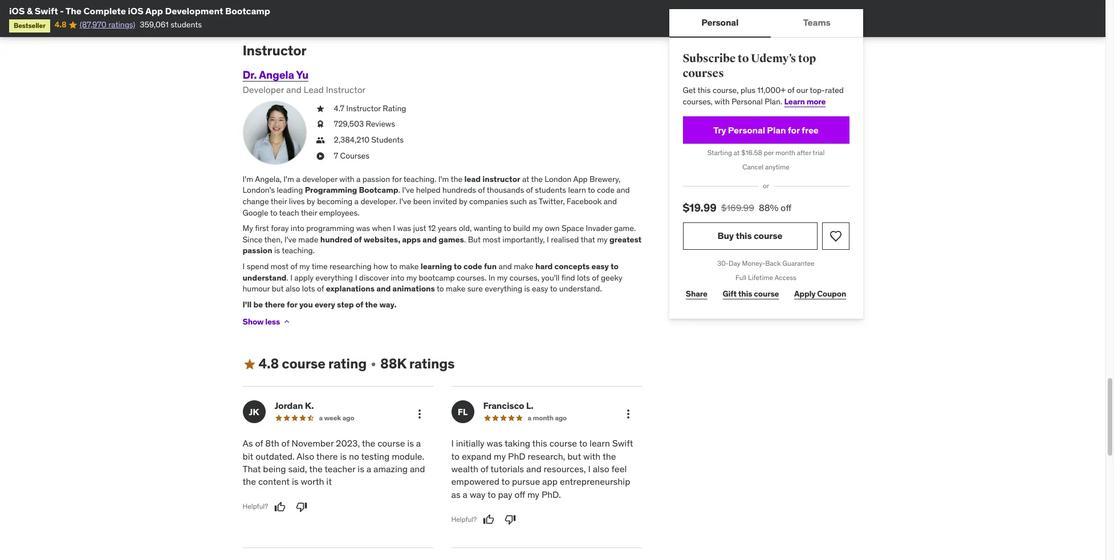 Task type: describe. For each thing, give the bounding box(es) containing it.
0 vertical spatial i've
[[402, 185, 414, 195]]

explanations
[[326, 284, 375, 294]]

buy this course
[[718, 230, 783, 241]]

3 i'm from the left
[[439, 174, 449, 184]]

this for get
[[698, 85, 711, 95]]

0 vertical spatial app
[[145, 5, 163, 17]]

hard
[[536, 261, 553, 272]]

get
[[683, 85, 696, 95]]

hundreds
[[443, 185, 476, 195]]

a month ago
[[528, 414, 567, 422]]

gift this course link
[[720, 283, 783, 305]]

since
[[243, 234, 263, 245]]

my up "apply"
[[299, 261, 310, 272]]

1 i'm from the left
[[243, 174, 253, 184]]

tab list containing personal
[[669, 9, 863, 38]]

my down pursue
[[528, 489, 540, 500]]

to up facebook
[[588, 185, 595, 195]]

how
[[374, 261, 388, 272]]

jk
[[249, 406, 259, 417]]

to up pay
[[502, 476, 510, 487]]

of up "apply"
[[291, 261, 298, 272]]

1 ios from the left
[[9, 5, 25, 17]]

(87,970
[[80, 20, 107, 30]]

researching
[[330, 261, 372, 272]]

1 horizontal spatial was
[[397, 223, 411, 233]]

empowered
[[452, 476, 500, 487]]

$16.58
[[742, 149, 763, 157]]

0 horizontal spatial was
[[356, 223, 370, 233]]

developer.
[[361, 196, 398, 207]]

personal inside get this course, plus 11,000+ of our top-rated courses, with personal plan.
[[732, 96, 763, 107]]

1 by from the left
[[307, 196, 315, 207]]

testing
[[361, 450, 390, 462]]

apps
[[402, 234, 421, 245]]

in
[[489, 272, 495, 283]]

0 horizontal spatial lots
[[302, 284, 315, 294]]

1 horizontal spatial everything
[[485, 284, 523, 294]]

i down own in the top of the page
[[547, 234, 549, 245]]

with inside i initially was taking this course to learn swift to expand my phd research, but with the wealth of tutorials and resources, i also feel empowered to pursue app entrepreneurship as a way to pay off my phd.
[[584, 450, 601, 462]]

2 horizontal spatial make
[[514, 261, 534, 272]]

0 vertical spatial teaching.
[[404, 174, 437, 184]]

to right how on the top left of the page
[[390, 261, 398, 272]]

i'll
[[243, 299, 252, 310]]

a down l.
[[528, 414, 532, 422]]

2 vertical spatial personal
[[728, 124, 766, 136]]

for for i'll be there for you every step of the way.
[[287, 299, 298, 310]]

cancel
[[743, 163, 764, 171]]

medium image
[[243, 358, 256, 371]]

explanations and animations to make sure everything is easy to understand.
[[326, 284, 602, 294]]

2 vertical spatial instructor
[[346, 103, 381, 113]]

leading
[[277, 185, 303, 195]]

dr.
[[243, 68, 257, 81]]

0 horizontal spatial easy
[[532, 284, 549, 294]]

twitter,
[[539, 196, 565, 207]]

mark review by francisco l. as helpful image
[[483, 514, 495, 525]]

as of 8th of november 2023, the course is a bit outdated. also there is no testing module. that being said, the teacher is a amazing and the content is worth it
[[243, 438, 425, 487]]

off inside i initially was taking this course to learn swift to expand my phd research, but with the wealth of tutorials and resources, i also feel empowered to pursue app entrepreneurship as a way to pay off my phd.
[[515, 489, 525, 500]]

i down researching
[[355, 272, 357, 283]]

0 vertical spatial instructor
[[243, 42, 307, 59]]

rating
[[383, 103, 406, 113]]

amazing
[[374, 463, 408, 475]]

of inside get this course, plus 11,000+ of our top-rated courses, with personal plan.
[[788, 85, 795, 95]]

12
[[428, 223, 436, 233]]

(87,970 ratings)
[[80, 20, 135, 30]]

1 vertical spatial month
[[533, 414, 554, 422]]

mark review by francisco l. as unhelpful image
[[505, 514, 516, 525]]

1 horizontal spatial most
[[483, 234, 501, 245]]

bestseller
[[14, 21, 45, 30]]

ratings
[[410, 355, 455, 373]]

of up the such
[[526, 185, 533, 195]]

mark review by jordan k. as unhelpful image
[[296, 501, 308, 513]]

the up hundreds
[[451, 174, 463, 184]]

first
[[255, 223, 269, 233]]

month inside starting at $16.58 per month after trial cancel anytime
[[776, 149, 796, 157]]

developer
[[302, 174, 338, 184]]

hundred of websites, apps and games . but most importantly, i realised that my
[[320, 234, 610, 245]]

8th
[[265, 438, 279, 449]]

also inside i initially was taking this course to learn swift to expand my phd research, but with the wealth of tutorials and resources, i also feel empowered to pursue app entrepreneurship as a way to pay off my phd.
[[593, 463, 610, 475]]

the up 'worth'
[[309, 463, 323, 475]]

was inside i initially was taking this course to learn swift to expand my phd research, but with the wealth of tutorials and resources, i also feel empowered to pursue app entrepreneurship as a way to pay off my phd.
[[487, 438, 503, 449]]

2023,
[[336, 438, 360, 449]]

2 i'm from the left
[[284, 174, 294, 184]]

wealth
[[452, 463, 479, 475]]

of right step
[[356, 299, 363, 310]]

4.7 instructor rating
[[334, 103, 406, 113]]

$169.99
[[722, 202, 755, 214]]

2,384,210
[[334, 135, 370, 145]]

spend
[[247, 261, 269, 272]]

to left pay
[[488, 489, 496, 500]]

subscribe to udemy's top courses
[[683, 51, 816, 80]]

is teaching.
[[272, 246, 315, 256]]

0 horizontal spatial make
[[399, 261, 419, 272]]

courses, inside . i apply everything i discover into my bootcamp courses. in my courses, you'll find lots of geeky humour but also lots of
[[510, 272, 540, 283]]

but inside . i apply everything i discover into my bootcamp courses. in my courses, you'll find lots of geeky humour but also lots of
[[272, 284, 284, 294]]

at inside starting at $16.58 per month after trial cancel anytime
[[734, 149, 740, 157]]

more
[[807, 96, 826, 107]]

i left initially
[[452, 438, 454, 449]]

personal inside button
[[702, 17, 739, 28]]

this for gift
[[739, 289, 753, 299]]

my right in
[[497, 272, 508, 283]]

off inside $19.99 $169.99 88% off
[[781, 202, 792, 214]]

importantly,
[[503, 234, 545, 245]]

with inside get this course, plus 11,000+ of our top-rated courses, with personal plan.
[[715, 96, 730, 107]]

2 vertical spatial xsmall image
[[369, 360, 378, 369]]

i up entrepreneurship
[[588, 463, 591, 475]]

greatest
[[610, 234, 642, 245]]

change
[[243, 196, 269, 207]]

to up courses.
[[454, 261, 462, 272]]

to inside hard concepts easy to understand
[[611, 261, 619, 272]]

francisco l.
[[483, 400, 534, 411]]

to down bootcamp
[[437, 284, 444, 294]]

outdated.
[[256, 450, 295, 462]]

a left week
[[319, 414, 323, 422]]

ago for 2023,
[[343, 414, 355, 422]]

old,
[[459, 223, 472, 233]]

app inside at the london app brewery, london's leading
[[574, 174, 588, 184]]

content
[[258, 476, 290, 487]]

a up leading
[[296, 174, 300, 184]]

also
[[297, 450, 314, 462]]

1 horizontal spatial make
[[446, 284, 466, 294]]

tutorials
[[491, 463, 524, 475]]

reviews
[[366, 119, 395, 129]]

share
[[686, 289, 708, 299]]

of right hundred
[[354, 234, 362, 245]]

it
[[326, 476, 332, 487]]

4.8 for 4.8
[[55, 20, 66, 30]]

0 vertical spatial swift
[[35, 5, 58, 17]]

0 horizontal spatial students
[[171, 20, 202, 30]]

try personal plan for free
[[714, 124, 819, 136]]

4.8 for 4.8 course rating
[[259, 355, 279, 373]]

worth
[[301, 476, 324, 487]]

. for lead instructor
[[399, 185, 400, 195]]

1 horizontal spatial their
[[301, 207, 317, 218]]

to left "teach"
[[270, 207, 278, 218]]

course down lifetime
[[754, 289, 779, 299]]

course inside as of 8th of november 2023, the course is a bit outdated. also there is no testing module. that being said, the teacher is a amazing and the content is worth it
[[378, 438, 405, 449]]

starting at $16.58 per month after trial cancel anytime
[[708, 149, 825, 171]]

programming bootcamp
[[305, 185, 399, 195]]

own
[[545, 223, 560, 233]]

lifetime
[[749, 273, 774, 282]]

everything inside . i apply everything i discover into my bootcamp courses. in my courses, you'll find lots of geeky humour but also lots of
[[316, 272, 353, 283]]

of right as
[[255, 438, 263, 449]]

of right 8th on the left bottom of the page
[[282, 438, 290, 449]]

0 horizontal spatial with
[[340, 174, 355, 184]]

you'll
[[542, 272, 560, 283]]

1 horizontal spatial lots
[[577, 272, 590, 283]]

into inside . i apply everything i discover into my bootcamp courses. in my courses, you'll find lots of geeky humour but also lots of
[[391, 272, 405, 283]]

2 horizontal spatial .
[[464, 234, 466, 245]]

my inside "my first foray into programming was when i was just 12 years old, wanting to build my own space invader game. since then, i've made"
[[533, 223, 543, 233]]

there inside as of 8th of november 2023, the course is a bit outdated. also there is no testing module. that being said, the teacher is a amazing and the content is worth it
[[316, 450, 338, 462]]

to up resources,
[[579, 438, 588, 449]]

2,384,210 students
[[334, 135, 404, 145]]

november
[[292, 438, 334, 449]]

2 ios from the left
[[128, 5, 144, 17]]

be
[[254, 299, 263, 310]]

humour
[[243, 284, 270, 294]]

-
[[60, 5, 64, 17]]

xsmall image inside "show less" button
[[282, 317, 292, 327]]

$19.99 $169.99 88% off
[[683, 201, 792, 214]]

wishlist image
[[829, 229, 843, 243]]

find
[[562, 272, 575, 283]]

1 vertical spatial for
[[392, 174, 402, 184]]

rating
[[328, 355, 367, 373]]

swift inside i initially was taking this course to learn swift to expand my phd research, but with the wealth of tutorials and resources, i also feel empowered to pursue app entrepreneurship as a way to pay off my phd.
[[613, 438, 633, 449]]

0 horizontal spatial most
[[271, 261, 289, 272]]

animations
[[393, 284, 435, 294]]

time
[[312, 261, 328, 272]]

wanting
[[474, 223, 502, 233]]

expand
[[462, 450, 492, 462]]

angela,
[[255, 174, 282, 184]]

mark review by jordan k. as helpful image
[[274, 501, 286, 513]]

after
[[797, 149, 812, 157]]

sure
[[468, 284, 483, 294]]

week
[[324, 414, 341, 422]]

programming
[[305, 185, 357, 195]]

easy inside hard concepts easy to understand
[[592, 261, 609, 272]]

way
[[470, 489, 486, 500]]

of up i'll be there for you every step of the way.
[[317, 284, 324, 294]]

1 horizontal spatial passion
[[363, 174, 390, 184]]

plan.
[[765, 96, 783, 107]]

free
[[802, 124, 819, 136]]

the inside i initially was taking this course to learn swift to expand my phd research, but with the wealth of tutorials and resources, i also feel empowered to pursue app entrepreneurship as a way to pay off my phd.
[[603, 450, 616, 462]]

1 vertical spatial i've
[[400, 196, 412, 207]]

courses.
[[457, 272, 487, 283]]

4.8 course rating
[[259, 355, 367, 373]]

additional actions for review by francisco l. image
[[622, 407, 635, 421]]



Task type: locate. For each thing, give the bounding box(es) containing it.
2 horizontal spatial i'm
[[439, 174, 449, 184]]

course up k.
[[282, 355, 326, 373]]

1 horizontal spatial for
[[392, 174, 402, 184]]

make
[[399, 261, 419, 272], [514, 261, 534, 272], [446, 284, 466, 294]]

1 vertical spatial app
[[574, 174, 588, 184]]

the up testing
[[362, 438, 376, 449]]

bootcamp right development
[[225, 5, 270, 17]]

bootcamp up "developer."
[[359, 185, 399, 195]]

the down that
[[243, 476, 256, 487]]

invited
[[433, 196, 457, 207]]

by
[[307, 196, 315, 207], [459, 196, 468, 207]]

course up research,
[[550, 438, 577, 449]]

xsmall image left 729,503
[[316, 119, 325, 130]]

to inside "my first foray into programming was when i was just 12 years old, wanting to build my own space invader game. since then, i've made"
[[504, 223, 511, 233]]

this right get
[[698, 85, 711, 95]]

their down lives
[[301, 207, 317, 218]]

. left but
[[464, 234, 466, 245]]

teaching.
[[404, 174, 437, 184], [282, 246, 315, 256]]

courses, inside get this course, plus 11,000+ of our top-rated courses, with personal plan.
[[683, 96, 713, 107]]

1 vertical spatial learn
[[590, 438, 610, 449]]

0 horizontal spatial everything
[[316, 272, 353, 283]]

i
[[393, 223, 396, 233], [547, 234, 549, 245], [243, 261, 245, 272], [290, 272, 293, 283], [355, 272, 357, 283], [452, 438, 454, 449], [588, 463, 591, 475]]

0 vertical spatial helpful?
[[243, 502, 268, 511]]

lives
[[289, 196, 305, 207]]

personal up $16.58
[[728, 124, 766, 136]]

just
[[413, 223, 426, 233]]

at inside at the london app brewery, london's leading
[[523, 174, 530, 184]]

this inside get this course, plus 11,000+ of our top-rated courses, with personal plan.
[[698, 85, 711, 95]]

this up research,
[[533, 438, 548, 449]]

the left way.
[[365, 299, 378, 310]]

courses, down get
[[683, 96, 713, 107]]

0 horizontal spatial passion
[[243, 246, 272, 256]]

and inside i initially was taking this course to learn swift to expand my phd research, but with the wealth of tutorials and resources, i also feel empowered to pursue app entrepreneurship as a way to pay off my phd.
[[527, 463, 542, 475]]

the left london
[[531, 174, 543, 184]]

games
[[439, 234, 464, 245]]

this inside 'button'
[[736, 230, 752, 241]]

helpful? left 'mark review by jordan k. as helpful' image
[[243, 502, 268, 511]]

realised
[[551, 234, 579, 245]]

phd.
[[542, 489, 561, 500]]

1 vertical spatial code
[[464, 261, 483, 272]]

a up programming bootcamp
[[357, 174, 361, 184]]

easy up geeky on the right
[[592, 261, 609, 272]]

the inside at the london app brewery, london's leading
[[531, 174, 543, 184]]

course inside 'button'
[[754, 230, 783, 241]]

full
[[736, 273, 747, 282]]

concepts
[[555, 261, 590, 272]]

research,
[[528, 450, 566, 462]]

that
[[581, 234, 595, 245]]

lead
[[304, 84, 324, 96]]

1 horizontal spatial but
[[568, 450, 581, 462]]

0 horizontal spatial courses,
[[510, 272, 540, 283]]

1 vertical spatial into
[[391, 272, 405, 283]]

i initially was taking this course to learn swift to expand my phd research, but with the wealth of tutorials and resources, i also feel empowered to pursue app entrepreneurship as a way to pay off my phd.
[[452, 438, 633, 500]]

ago for course
[[555, 414, 567, 422]]

dr. angela yu image
[[243, 101, 307, 165]]

0 vertical spatial as
[[529, 196, 537, 207]]

0 horizontal spatial there
[[265, 299, 285, 310]]

i've inside "my first foray into programming was when i was just 12 years old, wanting to build my own space invader game. since then, i've made"
[[285, 234, 297, 245]]

0 vertical spatial xsmall image
[[316, 103, 325, 114]]

guarantee
[[783, 259, 815, 267]]

to up wealth
[[452, 450, 460, 462]]

. inside . i apply everything i discover into my bootcamp courses. in my courses, you'll find lots of geeky humour but also lots of
[[287, 272, 289, 283]]

a up the module.
[[416, 438, 421, 449]]

1 horizontal spatial bootcamp
[[359, 185, 399, 195]]

30-day money-back guarantee full lifetime access
[[718, 259, 815, 282]]

xsmall image for 2,384,210 students
[[316, 135, 325, 146]]

foray
[[271, 223, 289, 233]]

1 horizontal spatial at
[[734, 149, 740, 157]]

0 vertical spatial everything
[[316, 272, 353, 283]]

as left the way
[[452, 489, 461, 500]]

0 horizontal spatial .
[[287, 272, 289, 283]]

but inside i initially was taking this course to learn swift to expand my phd research, but with the wealth of tutorials and resources, i also feel empowered to pursue app entrepreneurship as a way to pay off my phd.
[[568, 450, 581, 462]]

with
[[715, 96, 730, 107], [340, 174, 355, 184], [584, 450, 601, 462]]

0 horizontal spatial off
[[515, 489, 525, 500]]

to up geeky on the right
[[611, 261, 619, 272]]

this
[[698, 85, 711, 95], [736, 230, 752, 241], [739, 289, 753, 299], [533, 438, 548, 449]]

their up "teach"
[[271, 196, 287, 207]]

teach
[[279, 207, 299, 218]]

helpful? for i initially was taking this course to learn swift to expand my phd research, but with the wealth of tutorials and resources, i also feel empowered to pursue app entrepreneurship as a way to pay off my phd.
[[452, 515, 477, 524]]

easy down you'll
[[532, 284, 549, 294]]

0 vertical spatial there
[[265, 299, 285, 310]]

courses, down hard
[[510, 272, 540, 283]]

apply
[[295, 272, 314, 283]]

0 horizontal spatial their
[[271, 196, 287, 207]]

learn up facebook
[[568, 185, 586, 195]]

with up programming bootcamp
[[340, 174, 355, 184]]

app
[[543, 476, 558, 487]]

1 vertical spatial .
[[464, 234, 466, 245]]

of left our
[[788, 85, 795, 95]]

0 vertical spatial with
[[715, 96, 730, 107]]

course
[[754, 230, 783, 241], [754, 289, 779, 299], [282, 355, 326, 373], [378, 438, 405, 449], [550, 438, 577, 449]]

make left sure
[[446, 284, 466, 294]]

show less button
[[243, 311, 292, 333]]

additional actions for review by jordan k. image
[[413, 407, 426, 421]]

this for buy
[[736, 230, 752, 241]]

way.
[[380, 299, 397, 310]]

personal up subscribe
[[702, 17, 739, 28]]

1 vertical spatial bootcamp
[[359, 185, 399, 195]]

into inside "my first foray into programming was when i was just 12 years old, wanting to build my own space invader game. since then, i've made"
[[291, 223, 305, 233]]

companies
[[470, 196, 508, 207]]

years
[[438, 223, 457, 233]]

for left you
[[287, 299, 298, 310]]

a inside i initially was taking this course to learn swift to expand my phd research, but with the wealth of tutorials and resources, i also feel empowered to pursue app entrepreneurship as a way to pay off my phd.
[[463, 489, 468, 500]]

a down programming bootcamp
[[355, 196, 359, 207]]

0 horizontal spatial also
[[286, 284, 300, 294]]

0 vertical spatial for
[[788, 124, 800, 136]]

such
[[510, 196, 527, 207]]

2 vertical spatial for
[[287, 299, 298, 310]]

to
[[738, 51, 749, 66], [588, 185, 595, 195], [270, 207, 278, 218], [504, 223, 511, 233], [390, 261, 398, 272], [454, 261, 462, 272], [611, 261, 619, 272], [437, 284, 444, 294], [550, 284, 558, 294], [579, 438, 588, 449], [452, 450, 460, 462], [502, 476, 510, 487], [488, 489, 496, 500]]

729,503 reviews
[[334, 119, 395, 129]]

of left geeky on the right
[[592, 272, 599, 283]]

no
[[349, 450, 359, 462]]

0 horizontal spatial bootcamp
[[225, 5, 270, 17]]

off right '88%'
[[781, 202, 792, 214]]

1 ago from the left
[[343, 414, 355, 422]]

teaching. up helped
[[404, 174, 437, 184]]

brewery,
[[590, 174, 621, 184]]

for up "developer."
[[392, 174, 402, 184]]

google
[[243, 207, 268, 218]]

. for learning to code fun
[[287, 272, 289, 283]]

also down "apply"
[[286, 284, 300, 294]]

i inside "my first foray into programming was when i was just 12 years old, wanting to build my own space invader game. since then, i've made"
[[393, 223, 396, 233]]

i'm up leading
[[284, 174, 294, 184]]

at up thousands
[[523, 174, 530, 184]]

was up expand
[[487, 438, 503, 449]]

helpful? left "mark review by francisco l. as helpful" icon
[[452, 515, 477, 524]]

1 vertical spatial swift
[[613, 438, 633, 449]]

0 horizontal spatial ios
[[9, 5, 25, 17]]

swift
[[35, 5, 58, 17], [613, 438, 633, 449]]

4.7
[[334, 103, 345, 113]]

0 vertical spatial students
[[171, 20, 202, 30]]

passion up "developer."
[[363, 174, 390, 184]]

a
[[296, 174, 300, 184], [357, 174, 361, 184], [355, 196, 359, 207], [319, 414, 323, 422], [528, 414, 532, 422], [416, 438, 421, 449], [367, 463, 372, 475], [463, 489, 468, 500]]

students
[[171, 20, 202, 30], [535, 185, 567, 195]]

passion inside the greatest passion
[[243, 246, 272, 256]]

i left "apply"
[[290, 272, 293, 283]]

learn inside i initially was taking this course to learn swift to expand my phd research, but with the wealth of tutorials and resources, i also feel empowered to pursue app entrepreneurship as a way to pay off my phd.
[[590, 438, 610, 449]]

passion down since
[[243, 246, 272, 256]]

phd
[[508, 450, 526, 462]]

1 horizontal spatial 4.8
[[259, 355, 279, 373]]

i left spend
[[243, 261, 245, 272]]

. down i'm angela, i'm a developer with a passion for teaching. i'm the lead instructor
[[399, 185, 400, 195]]

this inside i initially was taking this course to learn swift to expand my phd research, but with the wealth of tutorials and resources, i also feel empowered to pursue app entrepreneurship as a way to pay off my phd.
[[533, 438, 548, 449]]

plan
[[767, 124, 786, 136]]

also inside . i apply everything i discover into my bootcamp courses. in my courses, you'll find lots of geeky humour but also lots of
[[286, 284, 300, 294]]

was left when
[[356, 223, 370, 233]]

0 vertical spatial learn
[[568, 185, 586, 195]]

0 horizontal spatial swift
[[35, 5, 58, 17]]

by down hundreds
[[459, 196, 468, 207]]

to inside 'subscribe to udemy's top courses'
[[738, 51, 749, 66]]

2 vertical spatial .
[[287, 272, 289, 283]]

30-
[[718, 259, 729, 267]]

into up made
[[291, 223, 305, 233]]

as inside . i've helped hundreds of thousands of students learn to code and change their lives by becoming a developer. i've been invited by companies such as twitter, facebook and google to teach their employees.
[[529, 196, 537, 207]]

or
[[763, 181, 770, 190]]

i've up is teaching.
[[285, 234, 297, 245]]

1 horizontal spatial off
[[781, 202, 792, 214]]

discover
[[359, 272, 389, 283]]

try
[[714, 124, 726, 136]]

helped
[[416, 185, 441, 195]]

my down invader
[[597, 234, 608, 245]]

2 by from the left
[[459, 196, 468, 207]]

1 horizontal spatial as
[[529, 196, 537, 207]]

1 horizontal spatial there
[[316, 450, 338, 462]]

app
[[145, 5, 163, 17], [574, 174, 588, 184]]

0 horizontal spatial i'm
[[243, 174, 253, 184]]

0 vertical spatial xsmall image
[[316, 119, 325, 130]]

i'm angela, i'm a developer with a passion for teaching. i'm the lead instructor
[[243, 174, 521, 184]]

xsmall image left 88k
[[369, 360, 378, 369]]

build
[[513, 223, 531, 233]]

learn up entrepreneurship
[[590, 438, 610, 449]]

top
[[799, 51, 816, 66]]

there
[[265, 299, 285, 310], [316, 450, 338, 462]]

with down the "course," on the top right of page
[[715, 96, 730, 107]]

xsmall image left '2,384,210'
[[316, 135, 325, 146]]

teams button
[[771, 9, 863, 37]]

also up entrepreneurship
[[593, 463, 610, 475]]

0 horizontal spatial by
[[307, 196, 315, 207]]

code inside . i've helped hundreds of thousands of students learn to code and change their lives by becoming a developer. i've been invited by companies such as twitter, facebook and google to teach their employees.
[[597, 185, 615, 195]]

and inside as of 8th of november 2023, the course is a bit outdated. also there is no testing module. that being said, the teacher is a amazing and the content is worth it
[[410, 463, 425, 475]]

learn more link
[[785, 96, 826, 107]]

my
[[243, 223, 253, 233]]

thousands
[[487, 185, 524, 195]]

ago up research,
[[555, 414, 567, 422]]

1 horizontal spatial swift
[[613, 438, 633, 449]]

teacher
[[325, 463, 356, 475]]

personal down plus
[[732, 96, 763, 107]]

and inside dr. angela yu developer and lead instructor
[[286, 84, 302, 96]]

1 horizontal spatial with
[[584, 450, 601, 462]]

xsmall image for 7 courses
[[316, 150, 325, 162]]

per
[[764, 149, 774, 157]]

1 horizontal spatial helpful?
[[452, 515, 477, 524]]

1 horizontal spatial code
[[597, 185, 615, 195]]

1 vertical spatial as
[[452, 489, 461, 500]]

swift up feel
[[613, 438, 633, 449]]

but down understand
[[272, 284, 284, 294]]

. left "apply"
[[287, 272, 289, 283]]

4.8 down -
[[55, 20, 66, 30]]

pay
[[498, 489, 513, 500]]

swift left -
[[35, 5, 58, 17]]

of down expand
[[481, 463, 489, 475]]

jordan
[[275, 400, 303, 411]]

0 horizontal spatial for
[[287, 299, 298, 310]]

for left free
[[788, 124, 800, 136]]

0 vertical spatial code
[[597, 185, 615, 195]]

apply
[[795, 289, 816, 299]]

0 horizontal spatial into
[[291, 223, 305, 233]]

1 vertical spatial xsmall image
[[316, 135, 325, 146]]

1 vertical spatial there
[[316, 450, 338, 462]]

0 vertical spatial but
[[272, 284, 284, 294]]

i right when
[[393, 223, 396, 233]]

course inside i initially was taking this course to learn swift to expand my phd research, but with the wealth of tutorials and resources, i also feel empowered to pursue app entrepreneurship as a way to pay off my phd.
[[550, 438, 577, 449]]

hundred
[[320, 234, 353, 245]]

initially
[[456, 438, 485, 449]]

to down you'll
[[550, 284, 558, 294]]

my up 'animations'
[[407, 272, 417, 283]]

. inside . i've helped hundreds of thousands of students learn to code and change their lives by becoming a developer. i've been invited by companies such as twitter, facebook and google to teach their employees.
[[399, 185, 400, 195]]

a down testing
[[367, 463, 372, 475]]

plus
[[741, 85, 756, 95]]

bootcamp
[[419, 272, 455, 283]]

of up the companies
[[478, 185, 485, 195]]

code up courses.
[[464, 261, 483, 272]]

1 horizontal spatial into
[[391, 272, 405, 283]]

my up tutorials
[[494, 450, 506, 462]]

dr. angela yu link
[[243, 68, 309, 81]]

as inside i initially was taking this course to learn swift to expand my phd research, but with the wealth of tutorials and resources, i also feel empowered to pursue app entrepreneurship as a way to pay off my phd.
[[452, 489, 461, 500]]

tab list
[[669, 9, 863, 38]]

teaching. down made
[[282, 246, 315, 256]]

4.8 right medium icon
[[259, 355, 279, 373]]

0 vertical spatial into
[[291, 223, 305, 233]]

instructor inside dr. angela yu developer and lead instructor
[[326, 84, 366, 96]]

xsmall image for 729,503 reviews
[[316, 119, 325, 130]]

helpful? for as of 8th of november 2023, the course is a bit outdated. also there is no testing module. that being said, the teacher is a amazing and the content is worth it
[[243, 502, 268, 511]]

learn
[[568, 185, 586, 195], [590, 438, 610, 449]]

lots down "apply"
[[302, 284, 315, 294]]

0 horizontal spatial as
[[452, 489, 461, 500]]

2 vertical spatial with
[[584, 450, 601, 462]]

xsmall image
[[316, 103, 325, 114], [316, 150, 325, 162], [282, 317, 292, 327]]

1 horizontal spatial learn
[[590, 438, 610, 449]]

a inside . i've helped hundreds of thousands of students learn to code and change their lives by becoming a developer. i've been invited by companies such as twitter, facebook and google to teach their employees.
[[355, 196, 359, 207]]

0 horizontal spatial at
[[523, 174, 530, 184]]

xsmall image left 7
[[316, 150, 325, 162]]

ios left &
[[9, 5, 25, 17]]

most up understand
[[271, 261, 289, 272]]

london
[[545, 174, 572, 184]]

students inside . i've helped hundreds of thousands of students learn to code and change their lives by becoming a developer. i've been invited by companies such as twitter, facebook and google to teach their employees.
[[535, 185, 567, 195]]

0 vertical spatial 4.8
[[55, 20, 66, 30]]

1 horizontal spatial month
[[776, 149, 796, 157]]

ios & swift - the complete ios app development bootcamp
[[9, 5, 270, 17]]

1 vertical spatial everything
[[485, 284, 523, 294]]

0 horizontal spatial ago
[[343, 414, 355, 422]]

1 horizontal spatial ago
[[555, 414, 567, 422]]

xsmall image
[[316, 119, 325, 130], [316, 135, 325, 146], [369, 360, 378, 369]]

i'm up london's
[[243, 174, 253, 184]]

2 vertical spatial i've
[[285, 234, 297, 245]]

been
[[414, 196, 431, 207]]

1 vertical spatial students
[[535, 185, 567, 195]]

1 vertical spatial with
[[340, 174, 355, 184]]

1 vertical spatial their
[[301, 207, 317, 218]]

1 vertical spatial lots
[[302, 284, 315, 294]]

make up 'animations'
[[399, 261, 419, 272]]

of inside i initially was taking this course to learn swift to expand my phd research, but with the wealth of tutorials and resources, i also feel empowered to pursue app entrepreneurship as a way to pay off my phd.
[[481, 463, 489, 475]]

2 horizontal spatial with
[[715, 96, 730, 107]]

with up entrepreneurship
[[584, 450, 601, 462]]

2 horizontal spatial was
[[487, 438, 503, 449]]

0 horizontal spatial month
[[533, 414, 554, 422]]

0 vertical spatial passion
[[363, 174, 390, 184]]

xsmall image for 4.7 instructor rating
[[316, 103, 325, 114]]

show
[[243, 317, 264, 327]]

this right gift
[[739, 289, 753, 299]]

0 horizontal spatial but
[[272, 284, 284, 294]]

month down l.
[[533, 414, 554, 422]]

day
[[729, 259, 741, 267]]

month
[[776, 149, 796, 157], [533, 414, 554, 422]]

my left own in the top of the page
[[533, 223, 543, 233]]

1 vertical spatial helpful?
[[452, 515, 477, 524]]

0 horizontal spatial app
[[145, 5, 163, 17]]

personal button
[[669, 9, 771, 37]]

729,503
[[334, 119, 364, 129]]

0 vertical spatial personal
[[702, 17, 739, 28]]

development
[[165, 5, 223, 17]]

xsmall image left 4.7
[[316, 103, 325, 114]]

0 horizontal spatial teaching.
[[282, 246, 315, 256]]

1 horizontal spatial also
[[593, 463, 610, 475]]

taking
[[505, 438, 531, 449]]

course up testing
[[378, 438, 405, 449]]

by right lives
[[307, 196, 315, 207]]

coupon
[[818, 289, 847, 299]]

everything down in
[[485, 284, 523, 294]]

learn inside . i've helped hundreds of thousands of students learn to code and change their lives by becoming a developer. i've been invited by companies such as twitter, facebook and google to teach their employees.
[[568, 185, 586, 195]]

my first foray into programming was when i was just 12 years old, wanting to build my own space invader game. since then, i've made
[[243, 223, 636, 245]]

2 ago from the left
[[555, 414, 567, 422]]

1 vertical spatial most
[[271, 261, 289, 272]]

0 vertical spatial courses,
[[683, 96, 713, 107]]

a left the way
[[463, 489, 468, 500]]

1 vertical spatial at
[[523, 174, 530, 184]]

back
[[766, 259, 781, 267]]

1 vertical spatial courses,
[[510, 272, 540, 283]]

learn more
[[785, 96, 826, 107]]

for for try personal plan for free
[[788, 124, 800, 136]]

7
[[334, 150, 338, 161]]

ratings)
[[108, 20, 135, 30]]



Task type: vqa. For each thing, say whether or not it's contained in the screenshot.
Next icon
no



